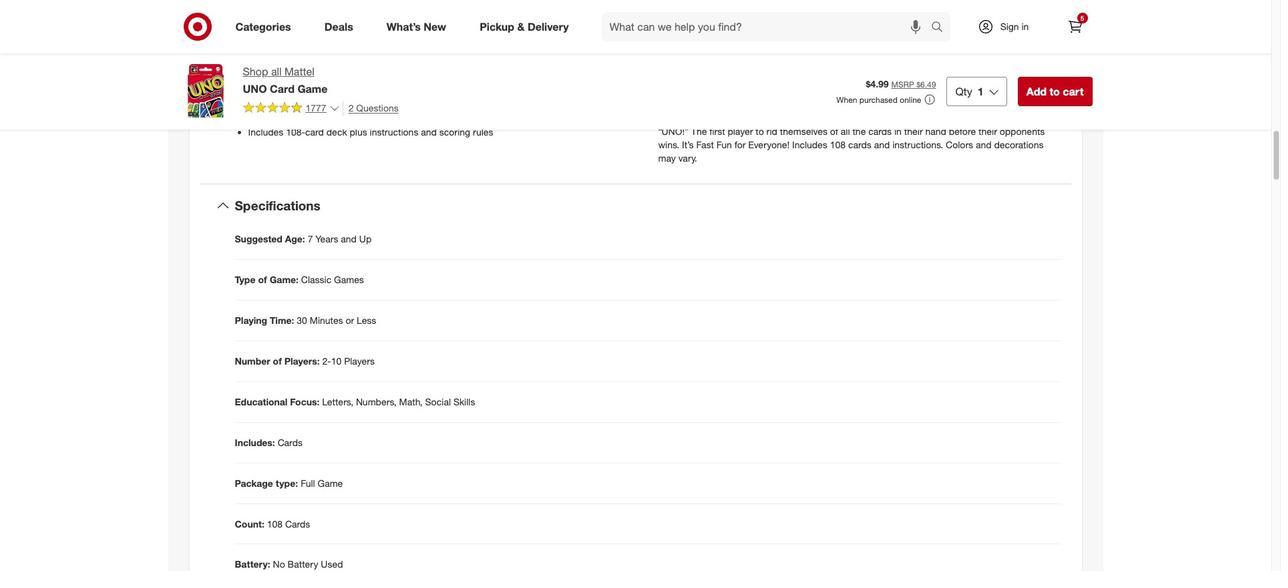 Task type: describe. For each thing, give the bounding box(es) containing it.
108- inside description uno is the classic and beloved card game that's easy to pick up and impossible to put down! players take turns matching a card in their hand with the current card shown on top of the deck either by color or number. special action cards deliver game-changing moments as they each perform a function to help you defeat your opponents. these include skips, reverses, draw twos, color-changing wild and draw four wild cards. you'll find 25 of each color (red, green, blue, and yellow), plus the eight wild cards, inside the 108-card deck. if you can't make a match, you must draw from the central pile! and when you're down to one card, don't forget to shout "uno!" the first player to rid themselves of all the cards in their hand before their opponents wins. it's fast fun for everyone! includes 108 cards and instructions. colors and decorations may vary.
[[884, 99, 904, 110]]

instructions
[[370, 125, 418, 137]]

classic
[[301, 274, 331, 285]]

guide
[[383, 107, 406, 118]]

count:
[[235, 518, 264, 529]]

cards,
[[813, 99, 839, 110]]

online
[[900, 95, 921, 105]]

all inside description uno is the classic and beloved card game that's easy to pick up and impossible to put down! players take turns matching a card in their hand with the current card shown on top of the deck either by color or number. special action cards deliver game-changing moments as they each perform a function to help you defeat your opponents. these include skips, reverses, draw twos, color-changing wild and draw four wild cards. you'll find 25 of each color (red, green, blue, and yellow), plus the eight wild cards, inside the 108-card deck. if you can't make a match, you must draw from the central pile! and when you're down to one card, don't forget to shout "uno!" the first player to rid themselves of all the cards in their hand before their opponents wins. it's fast fun for everyone! includes 108 cards and instructions. colors and decorations may vary.
[[841, 125, 850, 137]]

of right type
[[258, 274, 267, 285]]

you're
[[856, 112, 880, 123]]

what's new link
[[375, 12, 463, 41]]

is inside description uno is the classic and beloved card game that's easy to pick up and impossible to put down! players take turns matching a card in their hand with the current card shown on top of the deck either by color or number. special action cards deliver game-changing moments as they each perform a function to help you defeat your opponents. these include skips, reverses, draw twos, color-changing wild and draw four wild cards. you'll find 25 of each color (red, green, blue, and yellow), plus the eight wild cards, inside the 108-card deck. if you can't make a match, you must draw from the central pile! and when you're down to one card, don't forget to shout "uno!" the first player to rid themselves of all the cards in their hand before their opponents wins. it's fast fun for everyone! includes 108 cards and instructions. colors and decorations may vary.
[[681, 32, 688, 43]]

2 questions
[[348, 102, 399, 113]]

and right 'up'
[[931, 32, 946, 43]]

categories link
[[224, 12, 308, 41]]

you'll
[[883, 85, 904, 97]]

number
[[235, 355, 270, 366]]

108 inside description uno is the classic and beloved card game that's easy to pick up and impossible to put down! players take turns matching a card in their hand with the current card shown on top of the deck either by color or number. special action cards deliver game-changing moments as they each perform a function to help you defeat your opponents. these include skips, reverses, draw twos, color-changing wild and draw four wild cards. you'll find 25 of each color (red, green, blue, and yellow), plus the eight wild cards, inside the 108-card deck. if you can't make a match, you must draw from the central pile! and when you're down to one card, don't forget to shout "uno!" the first player to rid themselves of all the cards in their hand before their opponents wins. it's fast fun for everyone! includes 108 cards and instructions. colors and decorations may vary.
[[830, 139, 846, 150]]

and left up
[[341, 233, 357, 244]]

1 vertical spatial game
[[318, 477, 343, 489]]

sign
[[1000, 21, 1019, 32]]

wild down new
[[426, 37, 444, 49]]

10
[[331, 355, 342, 366]]

2 horizontal spatial their
[[979, 125, 997, 137]]

1 horizontal spatial draw
[[1019, 72, 1041, 83]]

search
[[925, 21, 957, 34]]

game inside description uno is the classic and beloved card game that's easy to pick up and impossible to put down! players take turns matching a card in their hand with the current card shown on top of the deck either by color or number. special action cards deliver game-changing moments as they each perform a function to help you defeat your opponents. these include skips, reverses, draw twos, color-changing wild and draw four wild cards. you'll find 25 of each color (red, green, blue, and yellow), plus the eight wild cards, inside the 108-card deck. if you can't make a match, you must draw from the central pile! and when you're down to one card, don't forget to shout "uno!" the first player to rid themselves of all the cards in their hand before their opponents wins. it's fast fun for everyone! includes 108 cards and instructions. colors and decorations may vary.
[[813, 32, 837, 43]]

know
[[259, 107, 281, 118]]

2-
[[322, 355, 331, 366]]

0 vertical spatial plus
[[366, 37, 384, 49]]

draw
[[699, 112, 720, 123]]

and up matching
[[738, 32, 754, 43]]

number of players: 2-10 players
[[235, 355, 375, 366]]

letters,
[[322, 396, 353, 407]]

with
[[860, 45, 878, 57]]

pile!
[[791, 112, 808, 123]]

is inside two-handed, partner, and tournament options for even more action –everything you need to know is inside the instruction guide
[[284, 107, 291, 118]]

add
[[1026, 85, 1047, 98]]

skips,
[[948, 72, 973, 83]]

reverses,
[[976, 72, 1017, 83]]

and down down
[[874, 139, 890, 150]]

go
[[420, 56, 431, 67]]

of down cards,
[[830, 125, 838, 137]]

handed,
[[268, 93, 302, 105]]

2
[[348, 102, 354, 113]]

to left "one"
[[908, 112, 917, 123]]

1 vertical spatial draw
[[789, 85, 810, 97]]

includes inside description uno is the classic and beloved card game that's easy to pick up and impossible to put down! players take turns matching a card in their hand with the current card shown on top of the deck either by color or number. special action cards deliver game-changing moments as they each perform a function to help you defeat your opponents. these include skips, reverses, draw twos, color-changing wild and draw four wild cards. you'll find 25 of each color (red, green, blue, and yellow), plus the eight wild cards, inside the 108-card deck. if you can't make a match, you must draw from the central pile! and when you're down to one card, don't forget to shout "uno!" the first player to rid themselves of all the cards in their hand before their opponents wins. it's fast fun for everyone! includes 108 cards and instructions. colors and decorations may vary.
[[792, 139, 827, 150]]

25 inside description uno is the classic and beloved card game that's easy to pick up and impossible to put down! players take turns matching a card in their hand with the current card shown on top of the deck either by color or number. special action cards deliver game-changing moments as they each perform a function to help you defeat your opponents. these include skips, reverses, draw twos, color-changing wild and draw four wild cards. you'll find 25 of each color (red, green, blue, and yellow), plus the eight wild cards, inside the 108-card deck. if you can't make a match, you must draw from the central pile! and when you're down to one card, don't forget to shout "uno!" the first player to rid themselves of all the cards in their hand before their opponents wins. it's fast fun for everyone! includes 108 cards and instructions. colors and decorations may vary.
[[925, 85, 935, 97]]

the down you're
[[853, 125, 866, 137]]

0 vertical spatial 25
[[302, 37, 313, 49]]

includes:
[[235, 437, 275, 448]]

mattel
[[285, 65, 315, 78]]

deliver
[[856, 59, 884, 70]]

0 vertical spatial hand
[[837, 45, 858, 57]]

description uno is the classic and beloved card game that's easy to pick up and impossible to put down! players take turns matching a card in their hand with the current card shown on top of the deck either by color or number. special action cards deliver game-changing moments as they each perform a function to help you defeat your opponents. these include skips, reverses, draw twos, color-changing wild and draw four wild cards. you'll find 25 of each color (red, green, blue, and yellow), plus the eight wild cards, inside the 108-card deck. if you can't make a match, you must draw from the central pile! and when you're down to one card, don't forget to shout "uno!" the first player to rid themselves of all the cards in their hand before their opponents wins. it's fast fun for everyone! includes 108 cards and instructions. colors and decorations may vary.
[[658, 13, 1059, 163]]

0 horizontal spatial game
[[407, 75, 431, 86]]

math,
[[399, 396, 423, 407]]

image of uno card game image
[[179, 64, 232, 118]]

uno inside the shop all mattel uno card game
[[243, 82, 267, 95]]

0 horizontal spatial 108
[[267, 518, 283, 529]]

function
[[702, 72, 736, 83]]

0 vertical spatial a
[[777, 45, 782, 57]]

to left rid
[[756, 125, 764, 137]]

players inside description uno is the classic and beloved card game that's easy to pick up and impossible to put down! players take turns matching a card in their hand with the current card shown on top of the deck either by color or number. special action cards deliver game-changing moments as they each perform a function to help you defeat your opponents. these include skips, reverses, draw twos, color-changing wild and draw four wild cards. you'll find 25 of each color (red, green, blue, and yellow), plus the eight wild cards, inside the 108-card deck. if you can't make a match, you must draw from the central pile! and when you're down to one card, don't forget to shout "uno!" the first player to rid themselves of all the cards in their hand before their opponents wins. it's fast fun for everyone! includes 108 cards and instructions. colors and decorations may vary.
[[658, 45, 689, 57]]

four suits of 25 cards each, plus the eight wild cards
[[248, 37, 470, 49]]

top
[[993, 45, 1007, 57]]

other
[[320, 56, 342, 67]]

easy
[[864, 32, 884, 43]]

what's new
[[387, 20, 446, 33]]

0 horizontal spatial when
[[377, 56, 400, 67]]

the up you're
[[868, 99, 882, 110]]

and
[[811, 112, 828, 123]]

action inside description uno is the classic and beloved card game that's easy to pick up and impossible to put down! players take turns matching a card in their hand with the current card shown on top of the deck either by color or number. special action cards deliver game-changing moments as they each perform a function to help you defeat your opponents. these include skips, reverses, draw twos, color-changing wild and draw four wild cards. you'll find 25 of each color (red, green, blue, and yellow), plus the eight wild cards, inside the 108-card deck. if you can't make a match, you must draw from the central pile! and when you're down to one card, don't forget to shout "uno!" the first player to rid themselves of all the cards in their hand before their opponents wins. it's fast fun for everyone! includes 108 cards and instructions. colors and decorations may vary.
[[802, 59, 828, 70]]

1 horizontal spatial their
[[904, 125, 923, 137]]

0 vertical spatial points
[[270, 56, 296, 67]]

or inside description uno is the classic and beloved card game that's easy to pick up and impossible to put down! players take turns matching a card in their hand with the current card shown on top of the deck either by color or number. special action cards deliver game-changing moments as they each perform a function to help you defeat your opponents. these include skips, reverses, draw twos, color-changing wild and draw four wild cards. you'll find 25 of each color (red, green, blue, and yellow), plus the eight wild cards, inside the 108-card deck. if you can't make a match, you must draw from the central pile! and when you're down to one card, don't forget to shout "uno!" the first player to rid themselves of all the cards in their hand before their opponents wins. it's fast fun for everyone! includes 108 cards and instructions. colors and decorations may vary.
[[721, 59, 729, 70]]

1777 link
[[243, 101, 340, 117]]

no
[[273, 559, 285, 570]]

package type: full game
[[235, 477, 343, 489]]

new
[[424, 20, 446, 33]]

500
[[277, 75, 293, 86]]

playing
[[235, 314, 267, 326]]

1
[[978, 85, 984, 98]]

battery: no battery used
[[235, 559, 343, 570]]

0 horizontal spatial 108-
[[286, 125, 305, 137]]

the up take
[[691, 32, 704, 43]]

2 questions link
[[342, 101, 399, 116]]

card down 1777
[[305, 125, 324, 137]]

0 horizontal spatial color
[[697, 59, 718, 70]]

wild up cards,
[[834, 85, 852, 97]]

plus inside description uno is the classic and beloved card game that's easy to pick up and impossible to put down! players take turns matching a card in their hand with the current card shown on top of the deck either by color or number. special action cards deliver game-changing moments as they each perform a function to help you defeat your opponents. these include skips, reverses, draw twos, color-changing wild and draw four wild cards. you'll find 25 of each color (red, green, blue, and yellow), plus the eight wild cards, inside the 108-card deck. if you can't make a match, you must draw from the central pile! and when you're down to one card, don't forget to shout "uno!" the first player to rid themselves of all the cards in their hand before their opponents wins. it's fast fun for everyone! includes 108 cards and instructions. colors and decorations may vary.
[[733, 99, 751, 110]]

0 vertical spatial changing
[[913, 59, 952, 70]]

from inside description uno is the classic and beloved card game that's easy to pick up and impossible to put down! players take turns matching a card in their hand with the current card shown on top of the deck either by color or number. special action cards deliver game-changing moments as they each perform a function to help you defeat your opponents. these include skips, reverses, draw twos, color-changing wild and draw four wild cards. you'll find 25 of each color (red, green, blue, and yellow), plus the eight wild cards, inside the 108-card deck. if you can't make a match, you must draw from the central pile! and when you're down to one card, don't forget to shout "uno!" the first player to rid themselves of all the cards in their hand before their opponents wins. it's fast fun for everyone! includes 108 cards and instructions. colors and decorations may vary.
[[722, 112, 742, 123]]

type of game: classic games
[[235, 274, 364, 285]]

the inside two-handed, partner, and tournament options for even more action –everything you need to know is inside the instruction guide
[[320, 107, 334, 118]]

purchased
[[860, 95, 898, 105]]

fun
[[717, 139, 732, 150]]

to left win
[[324, 75, 332, 86]]

decorations
[[994, 139, 1044, 150]]

30
[[297, 314, 307, 326]]

players
[[345, 56, 375, 67]]

1777
[[306, 102, 326, 114]]

to up top
[[997, 32, 1005, 43]]

highlights
[[235, 13, 286, 26]]

reach
[[248, 75, 275, 86]]

player
[[728, 125, 753, 137]]

it's
[[682, 139, 694, 150]]

0 vertical spatial eight
[[402, 37, 423, 49]]

make
[[998, 99, 1021, 110]]

current
[[896, 45, 926, 57]]

your
[[817, 72, 835, 83]]

find
[[907, 85, 922, 97]]

you inside two-handed, partner, and tournament options for even more action –everything you need to know is inside the instruction guide
[[583, 93, 598, 105]]

and inside two-handed, partner, and tournament options for even more action –everything you need to know is inside the instruction guide
[[339, 93, 355, 105]]

$4.99 msrp $6.49
[[866, 78, 936, 90]]

beloved
[[756, 32, 790, 43]]

1 horizontal spatial hand
[[925, 125, 946, 137]]

options
[[409, 93, 440, 105]]

of up deck.
[[938, 85, 946, 97]]

to down make
[[1011, 112, 1020, 123]]

categories
[[235, 20, 291, 33]]

scoring
[[439, 125, 470, 137]]

playing time: 30 minutes or less
[[235, 314, 376, 326]]

educational focus: letters, numbers, math, social skills
[[235, 396, 475, 407]]

educational
[[235, 396, 288, 407]]

for inside two-handed, partner, and tournament options for even more action –everything you need to know is inside the instruction guide
[[442, 93, 454, 105]]

$6.49
[[917, 79, 936, 90]]

suggested
[[235, 233, 282, 244]]

0 horizontal spatial first
[[450, 56, 465, 67]]

two-
[[248, 93, 268, 105]]

0 vertical spatial cards
[[278, 437, 303, 448]]

you left go
[[403, 56, 418, 67]]

and left scoring
[[421, 125, 437, 137]]

and up central
[[770, 85, 786, 97]]

everyone!
[[748, 139, 790, 150]]

put
[[1008, 32, 1021, 43]]

battery:
[[235, 559, 270, 570]]

0 horizontal spatial their
[[816, 45, 834, 57]]

pickup & delivery link
[[468, 12, 585, 41]]

of right suits
[[292, 37, 300, 49]]

suits
[[269, 37, 289, 49]]

before
[[949, 125, 976, 137]]



Task type: locate. For each thing, give the bounding box(es) containing it.
all up card
[[271, 65, 282, 78]]

these
[[887, 72, 913, 83]]

1 horizontal spatial each
[[1029, 59, 1050, 70]]

you right if
[[958, 99, 973, 110]]

perform
[[658, 72, 692, 83]]

game inside the shop all mattel uno card game
[[297, 82, 328, 95]]

when purchased online
[[837, 95, 921, 105]]

0 vertical spatial game
[[297, 82, 328, 95]]

What can we help you find? suggestions appear below search field
[[602, 12, 934, 41]]

forget
[[984, 112, 1009, 123]]

card down search button
[[929, 45, 947, 57]]

0 horizontal spatial each
[[948, 85, 969, 97]]

0 vertical spatial 108
[[830, 139, 846, 150]]

and right colors
[[976, 139, 992, 150]]

to up match,
[[1050, 85, 1060, 98]]

0 vertical spatial deck
[[1036, 45, 1057, 57]]

moments
[[955, 59, 994, 70]]

tournament
[[358, 93, 406, 105]]

of down put
[[1009, 45, 1017, 57]]

1 vertical spatial action
[[503, 93, 528, 105]]

2 vertical spatial plus
[[350, 125, 367, 137]]

pickup
[[480, 20, 514, 33]]

two-handed, partner, and tournament options for even more action –everything you need to know is inside the instruction guide
[[248, 93, 622, 118]]

the up central
[[753, 99, 766, 110]]

108- up down
[[884, 99, 904, 110]]

reach 500 points to win the standard game
[[248, 75, 431, 86]]

color
[[697, 59, 718, 70], [971, 85, 992, 97]]

to down two-
[[248, 107, 256, 118]]

0 horizontal spatial players
[[344, 355, 375, 366]]

don't
[[961, 112, 982, 123]]

if
[[950, 99, 956, 110]]

opponents
[[1000, 125, 1045, 137]]

deck.
[[925, 99, 948, 110]]

cart
[[1063, 85, 1084, 98]]

1 vertical spatial in
[[806, 45, 813, 57]]

a down 'green,'
[[1023, 99, 1029, 110]]

1 horizontal spatial 108
[[830, 139, 846, 150]]

1 horizontal spatial when
[[830, 112, 853, 123]]

0 vertical spatial when
[[377, 56, 400, 67]]

game left that's
[[813, 32, 837, 43]]

shout
[[1022, 112, 1046, 123]]

25 right suits
[[302, 37, 313, 49]]

5
[[1081, 14, 1084, 22]]

and up instruction
[[339, 93, 355, 105]]

25
[[302, 37, 313, 49], [925, 85, 935, 97]]

pick
[[897, 32, 915, 43]]

in
[[1022, 21, 1029, 32], [806, 45, 813, 57], [894, 125, 902, 137]]

uno down description on the top of page
[[658, 32, 679, 43]]

their down forget
[[979, 125, 997, 137]]

1 vertical spatial or
[[346, 314, 354, 326]]

numbers,
[[356, 396, 397, 407]]

add to cart
[[1026, 85, 1084, 98]]

the down the partner,
[[320, 107, 334, 118]]

2 vertical spatial a
[[1023, 99, 1029, 110]]

includes 108-card deck plus instructions and scoring rules
[[248, 125, 493, 137]]

sign in link
[[966, 12, 1050, 41]]

1 horizontal spatial is
[[681, 32, 688, 43]]

to inside two-handed, partner, and tournament options for even more action –everything you need to know is inside the instruction guide
[[248, 107, 256, 118]]

game up "options"
[[407, 75, 431, 86]]

0 horizontal spatial draw
[[789, 85, 810, 97]]

players:
[[284, 355, 320, 366]]

to down number.
[[738, 72, 747, 83]]

0 vertical spatial 108-
[[884, 99, 904, 110]]

0 horizontal spatial deck
[[326, 125, 347, 137]]

the
[[691, 125, 707, 137]]

1 horizontal spatial changing
[[913, 59, 952, 70]]

1 vertical spatial for
[[735, 139, 746, 150]]

1 vertical spatial all
[[841, 125, 850, 137]]

0 horizontal spatial changing
[[709, 85, 747, 97]]

card
[[792, 32, 811, 43], [785, 45, 803, 57], [929, 45, 947, 57], [904, 99, 922, 110], [305, 125, 324, 137]]

108 right count:
[[267, 518, 283, 529]]

action right more
[[503, 93, 528, 105]]

1 horizontal spatial deck
[[1036, 45, 1057, 57]]

their up your
[[816, 45, 834, 57]]

1 vertical spatial four
[[813, 85, 832, 97]]

game right full
[[318, 477, 343, 489]]

0 horizontal spatial includes
[[248, 125, 283, 137]]

you left need at left top
[[583, 93, 598, 105]]

card right beloved at the top of the page
[[792, 32, 811, 43]]

0 horizontal spatial or
[[346, 314, 354, 326]]

in right put
[[1022, 21, 1029, 32]]

1 horizontal spatial all
[[841, 125, 850, 137]]

0 vertical spatial for
[[442, 93, 454, 105]]

specifications
[[235, 198, 320, 213]]

inside down the partner,
[[293, 107, 318, 118]]

shown
[[950, 45, 977, 57]]

1 vertical spatial plus
[[733, 99, 751, 110]]

all inside the shop all mattel uno card game
[[271, 65, 282, 78]]

must
[[676, 112, 697, 123]]

four down the 'categories'
[[248, 37, 267, 49]]

type
[[235, 274, 256, 285]]

the up the 'player'
[[744, 112, 758, 123]]

players right 10
[[344, 355, 375, 366]]

0 horizontal spatial is
[[284, 107, 291, 118]]

1 vertical spatial game
[[407, 75, 431, 86]]

match,
[[1031, 99, 1059, 110]]

used
[[321, 559, 343, 570]]

a
[[777, 45, 782, 57], [694, 72, 699, 83], [1023, 99, 1029, 110]]

1 vertical spatial deck
[[326, 125, 347, 137]]

points
[[270, 56, 296, 67], [296, 75, 321, 86]]

0 vertical spatial all
[[271, 65, 282, 78]]

deck inside description uno is the classic and beloved card game that's easy to pick up and impossible to put down! players take turns matching a card in their hand with the current card shown on top of the deck either by color or number. special action cards deliver game-changing moments as they each perform a function to help you defeat your opponents. these include skips, reverses, draw twos, color-changing wild and draw four wild cards. you'll find 25 of each color (red, green, blue, and yellow), plus the eight wild cards, inside the 108-card deck. if you can't make a match, you must draw from the central pile! and when you're down to one card, don't forget to shout "uno!" the first player to rid themselves of all the cards in their hand before their opponents wins. it's fast fun for everyone! includes 108 cards and instructions. colors and decorations may vary.
[[1036, 45, 1057, 57]]

1 horizontal spatial first
[[710, 125, 725, 137]]

their up instructions.
[[904, 125, 923, 137]]

0 vertical spatial from
[[298, 56, 318, 67]]

first right out
[[450, 56, 465, 67]]

0 vertical spatial color
[[697, 59, 718, 70]]

include
[[915, 72, 946, 83]]

impossible
[[949, 32, 994, 43]]

5 link
[[1060, 12, 1090, 41]]

inside inside two-handed, partner, and tournament options for even more action –everything you need to know is inside the instruction guide
[[293, 107, 318, 118]]

deals link
[[313, 12, 370, 41]]

card,
[[938, 112, 958, 123]]

defeat
[[787, 72, 814, 83]]

the down the what's
[[386, 37, 400, 49]]

help
[[749, 72, 767, 83]]

all down when
[[841, 125, 850, 137]]

plus down instruction
[[350, 125, 367, 137]]

each,
[[341, 37, 364, 49]]

includes down know
[[248, 125, 283, 137]]

1 horizontal spatial players
[[658, 45, 689, 57]]

0 horizontal spatial four
[[248, 37, 267, 49]]

sign in
[[1000, 21, 1029, 32]]

0 vertical spatial is
[[681, 32, 688, 43]]

each down skips,
[[948, 85, 969, 97]]

rules
[[473, 125, 493, 137]]

partner,
[[305, 93, 337, 105]]

either
[[658, 59, 682, 70]]

includes
[[248, 125, 283, 137], [792, 139, 827, 150]]

0 horizontal spatial uno
[[243, 82, 267, 95]]

their
[[816, 45, 834, 57], [904, 125, 923, 137], [979, 125, 997, 137]]

1 vertical spatial color
[[971, 85, 992, 97]]

and up the must
[[681, 99, 697, 110]]

0 horizontal spatial for
[[442, 93, 454, 105]]

changing down function
[[709, 85, 747, 97]]

the right the with
[[880, 45, 894, 57]]

0 horizontal spatial all
[[271, 65, 282, 78]]

the right win
[[352, 75, 365, 86]]

to inside button
[[1050, 85, 1060, 98]]

1 vertical spatial points
[[296, 75, 321, 86]]

0 vertical spatial action
[[802, 59, 828, 70]]

"uno!"
[[658, 125, 689, 137]]

2 horizontal spatial in
[[1022, 21, 1029, 32]]

0 horizontal spatial action
[[503, 93, 528, 105]]

action up your
[[802, 59, 828, 70]]

number.
[[732, 59, 766, 70]]

for inside description uno is the classic and beloved card game that's easy to pick up and impossible to put down! players take turns matching a card in their hand with the current card shown on top of the deck either by color or number. special action cards deliver game-changing moments as they each perform a function to help you defeat your opponents. these include skips, reverses, draw twos, color-changing wild and draw four wild cards. you'll find 25 of each color (red, green, blue, and yellow), plus the eight wild cards, inside the 108-card deck. if you can't make a match, you must draw from the central pile! and when you're down to one card, don't forget to shout "uno!" the first player to rid themselves of all the cards in their hand before their opponents wins. it's fast fun for everyone! includes 108 cards and instructions. colors and decorations may vary.
[[735, 139, 746, 150]]

when inside description uno is the classic and beloved card game that's easy to pick up and impossible to put down! players take turns matching a card in their hand with the current card shown on top of the deck either by color or number. special action cards deliver game-changing moments as they each perform a function to help you defeat your opponents. these include skips, reverses, draw twos, color-changing wild and draw four wild cards. you'll find 25 of each color (red, green, blue, and yellow), plus the eight wild cards, inside the 108-card deck. if you can't make a match, you must draw from the central pile! and when you're down to one card, don't forget to shout "uno!" the first player to rid themselves of all the cards in their hand before their opponents wins. it's fast fun for everyone! includes 108 cards and instructions. colors and decorations may vary.
[[830, 112, 853, 123]]

of left players:
[[273, 355, 282, 366]]

from left other
[[298, 56, 318, 67]]

inside inside description uno is the classic and beloved card game that's easy to pick up and impossible to put down! players take turns matching a card in their hand with the current card shown on top of the deck either by color or number. special action cards deliver game-changing moments as they each perform a function to help you defeat your opponents. these include skips, reverses, draw twos, color-changing wild and draw four wild cards. you'll find 25 of each color (red, green, blue, and yellow), plus the eight wild cards, inside the 108-card deck. if you can't make a match, you must draw from the central pile! and when you're down to one card, don't forget to shout "uno!" the first player to rid themselves of all the cards in their hand before their opponents wins. it's fast fun for everyone! includes 108 cards and instructions. colors and decorations may vary.
[[841, 99, 866, 110]]

1 vertical spatial includes
[[792, 139, 827, 150]]

1 vertical spatial cards
[[285, 518, 310, 529]]

0 vertical spatial game
[[813, 32, 837, 43]]

108 down cards,
[[830, 139, 846, 150]]

1 vertical spatial uno
[[243, 82, 267, 95]]

action inside two-handed, partner, and tournament options for even more action –everything you need to know is inside the instruction guide
[[503, 93, 528, 105]]

uno down shop
[[243, 82, 267, 95]]

classic
[[707, 32, 735, 43]]

1 horizontal spatial inside
[[841, 99, 866, 110]]

1 vertical spatial players
[[344, 355, 375, 366]]

specifications button
[[200, 184, 1071, 227]]

cards
[[278, 437, 303, 448], [285, 518, 310, 529]]

for left even
[[442, 93, 454, 105]]

from up the 'player'
[[722, 112, 742, 123]]

1 horizontal spatial 108-
[[884, 99, 904, 110]]

changing up include
[[913, 59, 952, 70]]

eight inside description uno is the classic and beloved card game that's easy to pick up and impossible to put down! players take turns matching a card in their hand with the current card shown on top of the deck either by color or number. special action cards deliver game-changing moments as they each perform a function to help you defeat your opponents. these include skips, reverses, draw twos, color-changing wild and draw four wild cards. you'll find 25 of each color (red, green, blue, and yellow), plus the eight wild cards, inside the 108-card deck. if you can't make a match, you must draw from the central pile! and when you're down to one card, don't forget to shout "uno!" the first player to rid themselves of all the cards in their hand before their opponents wins. it's fast fun for everyone! includes 108 cards and instructions. colors and decorations may vary.
[[769, 99, 790, 110]]

you
[[403, 56, 418, 67], [770, 72, 785, 83], [583, 93, 598, 105], [958, 99, 973, 110], [658, 112, 673, 123]]

up
[[359, 233, 372, 244]]

1 horizontal spatial includes
[[792, 139, 827, 150]]

1 horizontal spatial for
[[735, 139, 746, 150]]

game
[[813, 32, 837, 43], [407, 75, 431, 86]]

in down down
[[894, 125, 902, 137]]

four
[[248, 37, 267, 49], [813, 85, 832, 97]]

plus right the each,
[[366, 37, 384, 49]]

four inside description uno is the classic and beloved card game that's easy to pick up and impossible to put down! players take turns matching a card in their hand with the current card shown on top of the deck either by color or number. special action cards deliver game-changing moments as they each perform a function to help you defeat your opponents. these include skips, reverses, draw twos, color-changing wild and draw four wild cards. you'll find 25 of each color (red, green, blue, and yellow), plus the eight wild cards, inside the 108-card deck. if you can't make a match, you must draw from the central pile! and when you're down to one card, don't forget to shout "uno!" the first player to rid themselves of all the cards in their hand before their opponents wins. it's fast fun for everyone! includes 108 cards and instructions. colors and decorations may vary.
[[813, 85, 832, 97]]

1 vertical spatial eight
[[769, 99, 790, 110]]

0 horizontal spatial from
[[298, 56, 318, 67]]

description
[[658, 13, 717, 26]]

1 horizontal spatial color
[[971, 85, 992, 97]]

0 vertical spatial draw
[[1019, 72, 1041, 83]]

uno inside description uno is the classic and beloved card game that's easy to pick up and impossible to put down! players take turns matching a card in their hand with the current card shown on top of the deck either by color or number. special action cards deliver game-changing moments as they each perform a function to help you defeat your opponents. these include skips, reverses, draw twos, color-changing wild and draw four wild cards. you'll find 25 of each color (red, green, blue, and yellow), plus the eight wild cards, inside the 108-card deck. if you can't make a match, you must draw from the central pile! and when you're down to one card, don't forget to shout "uno!" the first player to rid themselves of all the cards in their hand before their opponents wins. it's fast fun for everyone! includes 108 cards and instructions. colors and decorations may vary.
[[658, 32, 679, 43]]

battery
[[288, 559, 318, 570]]

0 vertical spatial includes
[[248, 125, 283, 137]]

you down the special
[[770, 72, 785, 83]]

1 horizontal spatial a
[[777, 45, 782, 57]]

first inside description uno is the classic and beloved card game that's easy to pick up and impossible to put down! players take turns matching a card in their hand with the current card shown on top of the deck either by color or number. special action cards deliver game-changing moments as they each perform a function to help you defeat your opponents. these include skips, reverses, draw twos, color-changing wild and draw four wild cards. you'll find 25 of each color (red, green, blue, and yellow), plus the eight wild cards, inside the 108-card deck. if you can't make a match, you must draw from the central pile! and when you're down to one card, don't forget to shout "uno!" the first player to rid themselves of all the cards in their hand before their opponents wins. it's fast fun for everyone! includes 108 cards and instructions. colors and decorations may vary.
[[710, 125, 725, 137]]

0 vertical spatial or
[[721, 59, 729, 70]]

0 horizontal spatial 25
[[302, 37, 313, 49]]

need
[[601, 93, 622, 105]]

or left less
[[346, 314, 354, 326]]

1 vertical spatial hand
[[925, 125, 946, 137]]

card down find
[[904, 99, 922, 110]]

shop all mattel uno card game
[[243, 65, 328, 95]]

108-
[[884, 99, 904, 110], [286, 125, 305, 137]]

hand down that's
[[837, 45, 858, 57]]

first up fun
[[710, 125, 725, 137]]

down!
[[1024, 32, 1049, 43]]

1 vertical spatial from
[[722, 112, 742, 123]]

four down your
[[813, 85, 832, 97]]

1 horizontal spatial in
[[894, 125, 902, 137]]

1 horizontal spatial uno
[[658, 32, 679, 43]]

0 horizontal spatial eight
[[402, 37, 423, 49]]

1 vertical spatial changing
[[709, 85, 747, 97]]

skills
[[453, 396, 475, 407]]

1 vertical spatial first
[[710, 125, 725, 137]]

wild down help at the top
[[750, 85, 768, 97]]

108
[[830, 139, 846, 150], [267, 518, 283, 529]]

2 vertical spatial in
[[894, 125, 902, 137]]

in inside "sign in" link
[[1022, 21, 1029, 32]]

deck down instruction
[[326, 125, 347, 137]]

in up the defeat
[[806, 45, 813, 57]]

out
[[434, 56, 447, 67]]

when up standard
[[377, 56, 400, 67]]

color up the can't
[[971, 85, 992, 97]]

to left pick
[[886, 32, 895, 43]]

for down the 'player'
[[735, 139, 746, 150]]

the up they
[[1020, 45, 1033, 57]]

inside
[[841, 99, 866, 110], [293, 107, 318, 118]]

hand down "one"
[[925, 125, 946, 137]]

can't
[[976, 99, 996, 110]]

plus
[[366, 37, 384, 49], [733, 99, 751, 110], [350, 125, 367, 137]]

players up the either
[[658, 45, 689, 57]]

1 vertical spatial each
[[948, 85, 969, 97]]

deck down down!
[[1036, 45, 1057, 57]]

shop
[[243, 65, 268, 78]]

you down blue,
[[658, 112, 673, 123]]

0 vertical spatial in
[[1022, 21, 1029, 32]]

inside down cards.
[[841, 99, 866, 110]]

suggested age: 7 years and up
[[235, 233, 372, 244]]

hand
[[837, 45, 858, 57], [925, 125, 946, 137]]

0 horizontal spatial hand
[[837, 45, 858, 57]]

1 horizontal spatial four
[[813, 85, 832, 97]]

eight up central
[[769, 99, 790, 110]]

plus up the 'player'
[[733, 99, 751, 110]]

0 horizontal spatial in
[[806, 45, 813, 57]]

0 vertical spatial uno
[[658, 32, 679, 43]]

0 vertical spatial each
[[1029, 59, 1050, 70]]

1 horizontal spatial or
[[721, 59, 729, 70]]

the
[[691, 32, 704, 43], [386, 37, 400, 49], [880, 45, 894, 57], [1020, 45, 1033, 57], [352, 75, 365, 86], [753, 99, 766, 110], [868, 99, 882, 110], [320, 107, 334, 118], [744, 112, 758, 123], [853, 125, 866, 137]]

1 horizontal spatial game
[[813, 32, 837, 43]]

draw down the defeat
[[789, 85, 810, 97]]

1 vertical spatial a
[[694, 72, 699, 83]]

cards right the 'includes:'
[[278, 437, 303, 448]]

108- down 1777 link
[[286, 125, 305, 137]]

0 vertical spatial four
[[248, 37, 267, 49]]

points up "500"
[[270, 56, 296, 67]]

color down take
[[697, 59, 718, 70]]

0 horizontal spatial inside
[[293, 107, 318, 118]]

wild up pile!
[[792, 99, 811, 110]]

a up color-
[[694, 72, 699, 83]]

card up the special
[[785, 45, 803, 57]]

game up 1777
[[297, 82, 328, 95]]

matching
[[736, 45, 774, 57]]

win
[[335, 75, 349, 86]]

0 vertical spatial players
[[658, 45, 689, 57]]

$4.99
[[866, 78, 889, 90]]

2 horizontal spatial a
[[1023, 99, 1029, 110]]

each right they
[[1029, 59, 1050, 70]]



Task type: vqa. For each thing, say whether or not it's contained in the screenshot.
the topmost each
yes



